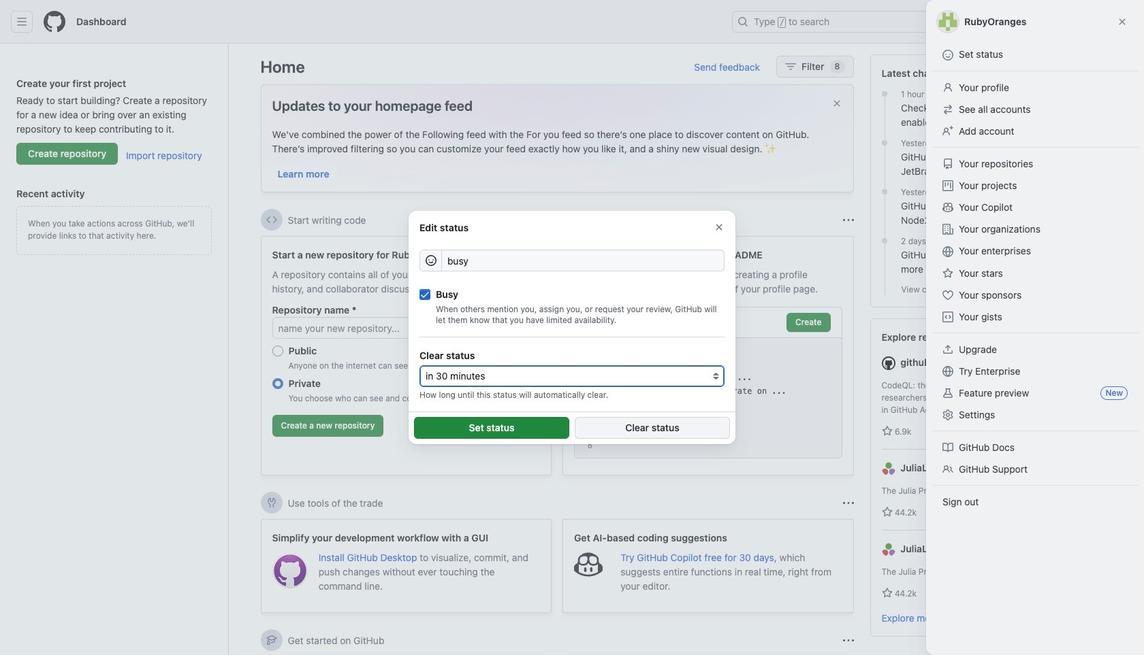 Task type: vqa. For each thing, say whether or not it's contained in the screenshot.
the bottom Star this repository 'Icon'
no



Task type: locate. For each thing, give the bounding box(es) containing it.
plus image
[[994, 16, 1005, 27]]

2 dot fill image from the top
[[879, 187, 890, 198]]

account element
[[0, 44, 229, 656]]

2 vertical spatial star image
[[882, 589, 893, 599]]

star image
[[882, 426, 893, 437], [882, 507, 893, 518], [882, 589, 893, 599]]

0 vertical spatial star image
[[882, 426, 893, 437]]

1 star image from the top
[[882, 426, 893, 437]]

2 vertical spatial dot fill image
[[879, 236, 890, 247]]

1 vertical spatial star image
[[882, 507, 893, 518]]

homepage image
[[44, 11, 65, 33]]

3 dot fill image from the top
[[879, 236, 890, 247]]

0 vertical spatial dot fill image
[[879, 138, 890, 148]]

1 dot fill image from the top
[[879, 138, 890, 148]]

1 vertical spatial dot fill image
[[879, 187, 890, 198]]

dot fill image
[[879, 89, 890, 99]]

3 star image from the top
[[882, 589, 893, 599]]

dot fill image
[[879, 138, 890, 148], [879, 187, 890, 198], [879, 236, 890, 247]]



Task type: describe. For each thing, give the bounding box(es) containing it.
explore element
[[870, 54, 1113, 656]]

2 star image from the top
[[882, 507, 893, 518]]

explore repositories navigation
[[870, 319, 1113, 638]]

command palette image
[[954, 16, 965, 27]]

triangle down image
[[1007, 16, 1018, 27]]



